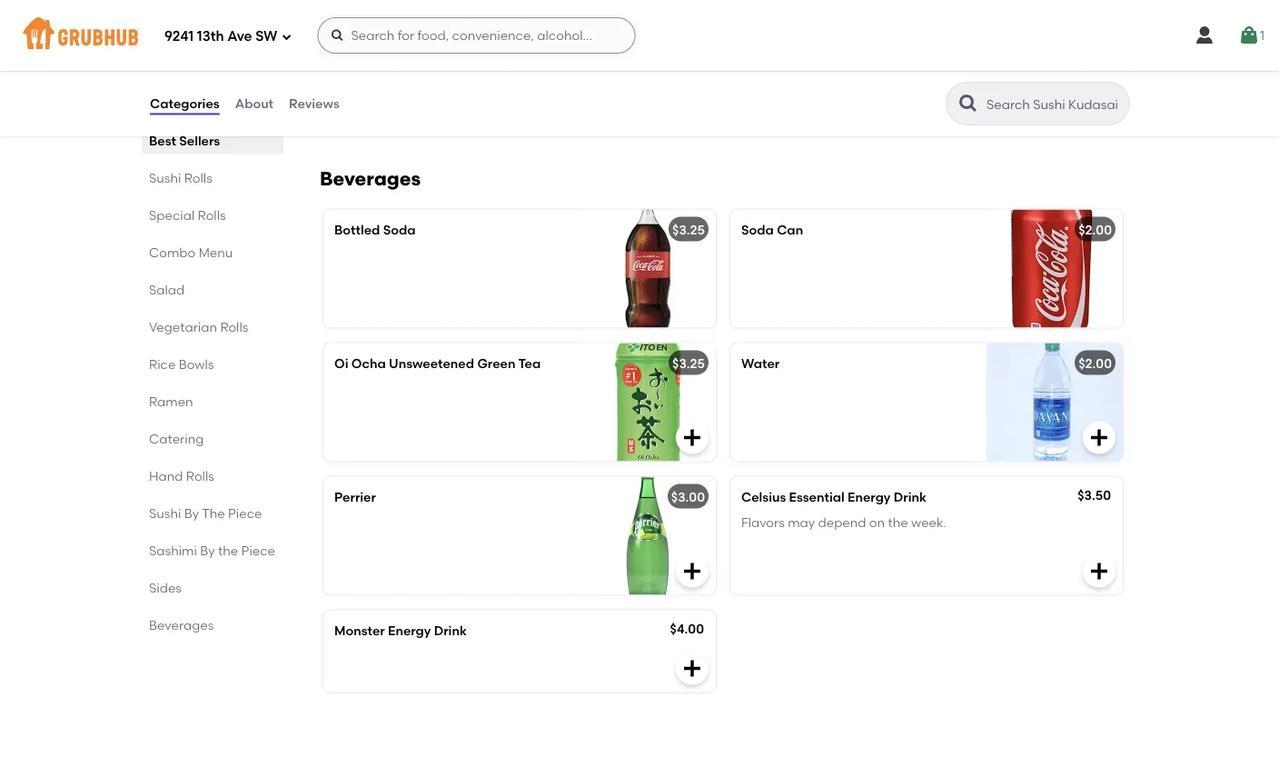 Task type: describe. For each thing, give the bounding box(es) containing it.
rice inside button
[[394, 23, 422, 38]]

sellers
[[179, 133, 220, 148]]

essential
[[789, 489, 845, 504]]

sashimi by the piece
[[149, 543, 275, 558]]

Search for food, convenience, alcohol... search field
[[318, 17, 636, 54]]

water image
[[987, 343, 1123, 461]]

hand
[[149, 468, 183, 484]]

salad
[[149, 282, 185, 298]]

search icon image
[[958, 93, 980, 115]]

on
[[870, 515, 885, 530]]

beverages tab
[[149, 616, 276, 635]]

1 button
[[1239, 19, 1265, 52]]

about
[[235, 96, 274, 111]]

catering tab
[[149, 429, 276, 448]]

bottled soda
[[334, 222, 416, 237]]

svg image inside 1 button
[[1239, 25, 1261, 46]]

vegetarian rolls tab
[[149, 318, 276, 337]]

13th
[[197, 28, 224, 45]]

categories
[[150, 96, 220, 111]]

$4.00
[[670, 621, 704, 636]]

depend
[[818, 515, 867, 530]]

1 vertical spatial drink
[[434, 622, 467, 638]]

svg image inside main navigation navigation
[[281, 31, 292, 42]]

rolls for vegetarian rolls
[[220, 319, 248, 335]]

combo menu tab
[[149, 243, 276, 262]]

may
[[788, 515, 815, 530]]

rolls for special rolls
[[198, 208, 226, 223]]

vegetarian rolls
[[149, 319, 248, 335]]

rolls for hand rolls
[[186, 468, 214, 484]]

special rolls tab
[[149, 206, 276, 225]]

hand rolls tab
[[149, 467, 276, 486]]

1 horizontal spatial beverages
[[320, 167, 421, 190]]

perrier
[[334, 489, 376, 504]]

oi
[[334, 355, 349, 371]]

the inside tab
[[218, 543, 238, 558]]

catering
[[149, 431, 204, 447]]

ocha
[[352, 355, 386, 371]]

1 horizontal spatial energy
[[848, 489, 891, 504]]

$3.25 for oi ocha unsweetened green tea
[[673, 355, 705, 371]]

steamed rice
[[334, 23, 422, 38]]

sushi for sushi rolls
[[149, 170, 181, 186]]

categories button
[[149, 71, 221, 136]]

sushi rolls tab
[[149, 168, 276, 188]]

main navigation navigation
[[0, 0, 1280, 71]]

tea
[[518, 355, 541, 371]]

sushi by the piece tab
[[149, 504, 276, 523]]

best sellers tab
[[149, 131, 276, 150]]

about button
[[234, 71, 275, 136]]

Search Sushi Kudasai search field
[[985, 95, 1124, 113]]

can
[[777, 222, 804, 237]]

$3.25 for bottled soda
[[673, 222, 705, 237]]

$2.00 for water
[[1079, 355, 1112, 371]]

1
[[1261, 28, 1265, 43]]

$3.00
[[671, 489, 705, 504]]

flavors may depend on the week.
[[742, 515, 947, 530]]



Task type: locate. For each thing, give the bounding box(es) containing it.
rolls for sushi rolls
[[184, 170, 212, 186]]

sushi
[[149, 170, 181, 186], [149, 506, 181, 521]]

0 horizontal spatial soda
[[383, 222, 416, 237]]

celsius
[[742, 489, 786, 504]]

svg image
[[281, 31, 292, 42], [1089, 427, 1111, 448], [682, 560, 703, 582]]

rice bowls
[[149, 357, 214, 372]]

monster energy drink
[[334, 622, 467, 638]]

0 vertical spatial drink
[[894, 489, 927, 504]]

steamed rice button
[[324, 10, 716, 128]]

1 horizontal spatial soda
[[742, 222, 774, 237]]

1 soda from the left
[[383, 222, 416, 237]]

2 vertical spatial svg image
[[682, 560, 703, 582]]

1 horizontal spatial by
[[200, 543, 215, 558]]

9241 13th ave sw
[[164, 28, 278, 45]]

1 horizontal spatial the
[[888, 515, 909, 530]]

1 $3.25 from the top
[[673, 222, 705, 237]]

0 vertical spatial piece
[[228, 506, 262, 521]]

perrier image
[[580, 477, 716, 595]]

0 horizontal spatial rice
[[149, 357, 176, 372]]

energy up on
[[848, 489, 891, 504]]

soda right bottled
[[383, 222, 416, 237]]

week.
[[912, 515, 947, 530]]

0 vertical spatial energy
[[848, 489, 891, 504]]

$3.25
[[673, 222, 705, 237], [673, 355, 705, 371]]

piece
[[228, 506, 262, 521], [241, 543, 275, 558]]

svg image up $3.50
[[1089, 427, 1111, 448]]

bowls
[[179, 357, 214, 372]]

2 soda from the left
[[742, 222, 774, 237]]

soda left can
[[742, 222, 774, 237]]

$2.00
[[1079, 222, 1112, 237], [1079, 355, 1112, 371]]

rolls down sellers
[[184, 170, 212, 186]]

monster
[[334, 622, 385, 638]]

piece for sashimi by the piece
[[241, 543, 275, 558]]

9241
[[164, 28, 194, 45]]

1 vertical spatial the
[[218, 543, 238, 558]]

1 horizontal spatial rice
[[394, 23, 422, 38]]

0 vertical spatial by
[[184, 506, 199, 521]]

best
[[149, 133, 176, 148]]

rolls down salad tab
[[220, 319, 248, 335]]

ave
[[227, 28, 252, 45]]

1 vertical spatial sushi
[[149, 506, 181, 521]]

bottled
[[334, 222, 380, 237]]

the
[[888, 515, 909, 530], [218, 543, 238, 558]]

$3.25 left "water"
[[673, 355, 705, 371]]

svg image up $4.00
[[682, 560, 703, 582]]

piece for sushi by the piece
[[228, 506, 262, 521]]

special
[[149, 208, 195, 223]]

energy right "monster"
[[388, 622, 431, 638]]

sushi for sushi by the piece
[[149, 506, 181, 521]]

vegetarian
[[149, 319, 217, 335]]

1 vertical spatial rice
[[149, 357, 176, 372]]

bottled soda image
[[580, 209, 716, 327]]

green
[[477, 355, 516, 371]]

the down the the at the left bottom of page
[[218, 543, 238, 558]]

2 sushi from the top
[[149, 506, 181, 521]]

$3.50
[[1078, 487, 1112, 502]]

special rolls
[[149, 208, 226, 223]]

0 horizontal spatial by
[[184, 506, 199, 521]]

steamed
[[334, 23, 391, 38]]

drink
[[894, 489, 927, 504], [434, 622, 467, 638]]

soda can image
[[987, 209, 1123, 327]]

sushi down best
[[149, 170, 181, 186]]

rolls
[[184, 170, 212, 186], [198, 208, 226, 223], [220, 319, 248, 335], [186, 468, 214, 484]]

sides
[[149, 580, 182, 596]]

rice right steamed
[[394, 23, 422, 38]]

0 horizontal spatial the
[[218, 543, 238, 558]]

soda
[[383, 222, 416, 237], [742, 222, 774, 237]]

rice left bowls
[[149, 357, 176, 372]]

sushi inside sushi by the piece tab
[[149, 506, 181, 521]]

1 sushi from the top
[[149, 170, 181, 186]]

sushi by the piece
[[149, 506, 262, 521]]

by right sashimi
[[200, 543, 215, 558]]

0 vertical spatial $3.25
[[673, 222, 705, 237]]

1 vertical spatial beverages
[[149, 617, 214, 633]]

reviews
[[289, 96, 340, 111]]

oi ocha unsweetened green tea image
[[580, 343, 716, 461]]

steamed rice image
[[580, 10, 716, 128]]

combo menu
[[149, 245, 233, 260]]

menu
[[199, 245, 233, 260]]

2 $2.00 from the top
[[1079, 355, 1112, 371]]

rice bowls tab
[[149, 355, 276, 374]]

1 vertical spatial by
[[200, 543, 215, 558]]

salad tab
[[149, 280, 276, 299]]

water
[[742, 355, 780, 371]]

by for the
[[184, 506, 199, 521]]

sw
[[256, 28, 278, 45]]

svg image right sw
[[281, 31, 292, 42]]

reviews button
[[288, 71, 341, 136]]

unsweetened
[[389, 355, 474, 371]]

by
[[184, 506, 199, 521], [200, 543, 215, 558]]

by left the the at the left bottom of page
[[184, 506, 199, 521]]

sashimi by the piece tab
[[149, 541, 276, 560]]

piece down sushi by the piece tab
[[241, 543, 275, 558]]

sides tab
[[149, 578, 276, 597]]

0 vertical spatial sushi
[[149, 170, 181, 186]]

beverages up bottled soda
[[320, 167, 421, 190]]

0 horizontal spatial beverages
[[149, 617, 214, 633]]

rolls up combo menu tab
[[198, 208, 226, 223]]

svg image for water
[[1089, 427, 1111, 448]]

best sellers
[[149, 133, 220, 148]]

ramen tab
[[149, 392, 276, 411]]

hand rolls
[[149, 468, 214, 484]]

oi ocha unsweetened green tea
[[334, 355, 541, 371]]

sushi rolls
[[149, 170, 212, 186]]

0 horizontal spatial svg image
[[281, 31, 292, 42]]

0 horizontal spatial energy
[[388, 622, 431, 638]]

sushi inside sushi rolls tab
[[149, 170, 181, 186]]

1 horizontal spatial svg image
[[682, 560, 703, 582]]

energy
[[848, 489, 891, 504], [388, 622, 431, 638]]

flavors
[[742, 515, 785, 530]]

beverages inside tab
[[149, 617, 214, 633]]

1 horizontal spatial drink
[[894, 489, 927, 504]]

$2.00 for soda can
[[1079, 222, 1112, 237]]

combo
[[149, 245, 196, 260]]

2 $3.25 from the top
[[673, 355, 705, 371]]

soda can
[[742, 222, 804, 237]]

rice
[[394, 23, 422, 38], [149, 357, 176, 372]]

piece right the the at the left bottom of page
[[228, 506, 262, 521]]

0 vertical spatial beverages
[[320, 167, 421, 190]]

celsius essential energy drink
[[742, 489, 927, 504]]

1 vertical spatial piece
[[241, 543, 275, 558]]

svg image
[[1194, 25, 1216, 46], [1239, 25, 1261, 46], [330, 28, 345, 43], [1089, 94, 1111, 116], [682, 427, 703, 448], [1089, 560, 1111, 582], [682, 657, 703, 679]]

0 vertical spatial svg image
[[281, 31, 292, 42]]

the
[[202, 506, 225, 521]]

0 horizontal spatial drink
[[434, 622, 467, 638]]

drink up week.
[[894, 489, 927, 504]]

rice inside tab
[[149, 357, 176, 372]]

0 vertical spatial rice
[[394, 23, 422, 38]]

sushi down hand
[[149, 506, 181, 521]]

1 vertical spatial energy
[[388, 622, 431, 638]]

beverages down the sides
[[149, 617, 214, 633]]

1 $2.00 from the top
[[1079, 222, 1112, 237]]

drink right "monster"
[[434, 622, 467, 638]]

rolls right hand
[[186, 468, 214, 484]]

sashimi
[[149, 543, 197, 558]]

svg image for perrier
[[682, 560, 703, 582]]

ramen
[[149, 394, 193, 409]]

0 vertical spatial the
[[888, 515, 909, 530]]

$3.25 left the soda can
[[673, 222, 705, 237]]

by for the
[[200, 543, 215, 558]]

1 vertical spatial $3.25
[[673, 355, 705, 371]]

2 horizontal spatial svg image
[[1089, 427, 1111, 448]]

0 vertical spatial $2.00
[[1079, 222, 1112, 237]]

1 vertical spatial svg image
[[1089, 427, 1111, 448]]

1 vertical spatial $2.00
[[1079, 355, 1112, 371]]

beverages
[[320, 167, 421, 190], [149, 617, 214, 633]]

the right on
[[888, 515, 909, 530]]



Task type: vqa. For each thing, say whether or not it's contained in the screenshot.
DEPEND
yes



